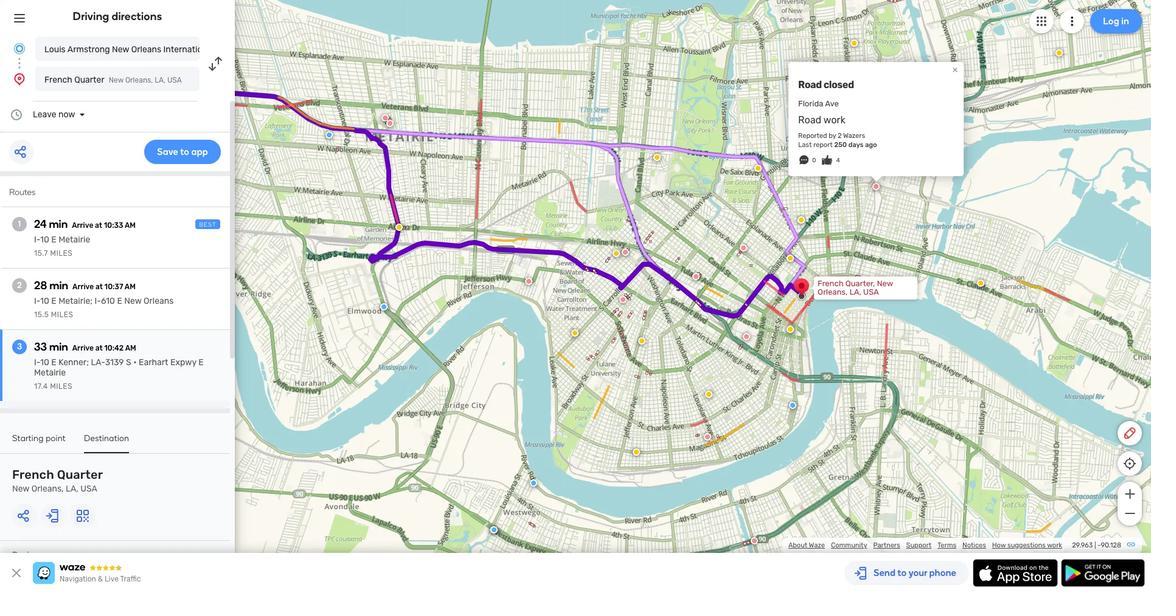 Task type: describe. For each thing, give the bounding box(es) containing it.
community
[[831, 542, 867, 550]]

navigation
[[60, 576, 96, 584]]

i-10 e metairie; i-610 e new orleans 15.5 miles
[[34, 296, 174, 319]]

new down starting point button
[[12, 484, 29, 495]]

0 vertical spatial usa
[[167, 76, 182, 85]]

10 for 33
[[40, 358, 49, 368]]

metairie;
[[59, 296, 93, 307]]

location image
[[12, 72, 27, 86]]

review summary
[[12, 551, 80, 561]]

how suggestions work link
[[992, 542, 1062, 550]]

arrive for 33 min
[[72, 344, 94, 353]]

louis armstrong new orleans international airport
[[44, 44, 244, 55]]

community link
[[831, 542, 867, 550]]

driving directions
[[73, 10, 162, 23]]

&
[[98, 576, 103, 584]]

florida
[[798, 99, 823, 108]]

orleans, inside 'french quarter, new orleans, la, usa'
[[818, 288, 848, 297]]

am for 33 min
[[125, 344, 136, 353]]

driving
[[73, 10, 109, 23]]

-
[[1098, 542, 1101, 550]]

destination button
[[84, 434, 129, 454]]

•
[[133, 358, 137, 368]]

work inside road work reported by 2 wazers last report 250 days ago
[[824, 114, 846, 126]]

new down louis armstrong new orleans international airport button
[[109, 76, 124, 85]]

i- for 28 min
[[34, 296, 40, 307]]

road for road work reported by 2 wazers last report 250 days ago
[[798, 114, 822, 126]]

report
[[814, 141, 833, 149]]

1 horizontal spatial work
[[1047, 542, 1062, 550]]

28
[[34, 279, 47, 293]]

i- for 33 min
[[34, 358, 40, 368]]

i- for 24 min
[[34, 235, 40, 245]]

terms
[[938, 542, 957, 550]]

miles inside i-10 e metairie 15.7 miles
[[50, 249, 73, 258]]

0
[[812, 157, 816, 164]]

waze
[[809, 542, 825, 550]]

1 vertical spatial french quarter new orleans, la, usa
[[12, 468, 103, 495]]

new inside 'french quarter, new orleans, la, usa'
[[877, 279, 893, 288]]

kenner;
[[59, 358, 89, 368]]

2 vertical spatial usa
[[80, 484, 97, 495]]

quarter,
[[846, 279, 875, 288]]

about waze community partners support terms notices how suggestions work
[[789, 542, 1062, 550]]

about
[[789, 542, 808, 550]]

best
[[199, 221, 217, 229]]

clock image
[[9, 108, 24, 122]]

at for 24 min
[[95, 221, 102, 230]]

|
[[1095, 542, 1096, 550]]

louis armstrong new orleans international airport button
[[35, 37, 244, 61]]

zoom in image
[[1122, 487, 1138, 502]]

10 for 24
[[40, 235, 49, 245]]

review
[[12, 551, 40, 561]]

0 vertical spatial la,
[[155, 76, 166, 85]]

last
[[798, 141, 812, 149]]

summary
[[42, 551, 80, 561]]

days
[[849, 141, 864, 149]]

miles inside i-10 e kenner; la-3139 s • earhart expwy e metairie 17.4 miles
[[50, 383, 72, 391]]

i-10 e metairie 15.7 miles
[[34, 235, 90, 258]]

closed
[[824, 79, 854, 91]]

la-
[[91, 358, 105, 368]]

29.963
[[1072, 542, 1093, 550]]

ago
[[865, 141, 877, 149]]

navigation & live traffic
[[60, 576, 141, 584]]

250
[[834, 141, 847, 149]]

90.128
[[1101, 542, 1121, 550]]

15.5
[[34, 311, 49, 319]]

starting
[[12, 434, 44, 444]]

new inside louis armstrong new orleans international airport button
[[112, 44, 129, 55]]

2 vertical spatial french
[[12, 468, 54, 483]]

road for road closed
[[798, 79, 822, 91]]

live
[[105, 576, 119, 584]]

10:42
[[104, 344, 124, 353]]

miles inside "i-10 e metairie; i-610 e new orleans 15.5 miles"
[[51, 311, 73, 319]]

33 min arrive at 10:42 am
[[34, 341, 136, 354]]

28 min arrive at 10:37 am
[[34, 279, 136, 293]]

am for 24 min
[[125, 221, 136, 230]]

suggestions
[[1008, 542, 1046, 550]]

routes
[[9, 187, 35, 198]]

0 horizontal spatial 2
[[17, 281, 22, 291]]

destination
[[84, 434, 129, 444]]

earhart
[[139, 358, 168, 368]]

min for 33 min
[[49, 341, 68, 354]]

french quarter, new orleans, la, usa
[[818, 279, 893, 297]]



Task type: locate. For each thing, give the bounding box(es) containing it.
at up la- in the bottom left of the page
[[95, 344, 103, 353]]

airport
[[216, 44, 244, 55]]

0 vertical spatial miles
[[50, 249, 73, 258]]

orleans inside "i-10 e metairie; i-610 e new orleans 15.5 miles"
[[144, 296, 174, 307]]

at inside 33 min arrive at 10:42 am
[[95, 344, 103, 353]]

french left quarter,
[[818, 279, 844, 288]]

am
[[125, 221, 136, 230], [125, 283, 136, 291], [125, 344, 136, 353]]

orleans,
[[125, 76, 153, 85], [818, 288, 848, 297], [31, 484, 64, 495]]

10 up 15.5
[[40, 296, 49, 307]]

24
[[34, 218, 47, 231]]

1 vertical spatial arrive
[[72, 283, 94, 291]]

road work reported by 2 wazers last report 250 days ago
[[798, 114, 877, 149]]

2 horizontal spatial orleans,
[[818, 288, 848, 297]]

10 for 28
[[40, 296, 49, 307]]

am for 28 min
[[125, 283, 136, 291]]

arrive
[[72, 221, 93, 230], [72, 283, 94, 291], [72, 344, 94, 353]]

usa inside 'french quarter, new orleans, la, usa'
[[863, 288, 879, 297]]

33
[[34, 341, 47, 354]]

road up florida
[[798, 79, 822, 91]]

french quarter new orleans, la, usa
[[44, 75, 182, 85], [12, 468, 103, 495]]

la, inside 'french quarter, new orleans, la, usa'
[[850, 288, 861, 297]]

support
[[906, 542, 932, 550]]

police image
[[326, 131, 333, 139], [380, 304, 388, 311], [789, 402, 797, 410], [530, 480, 537, 487], [490, 527, 497, 534]]

0 vertical spatial am
[[125, 221, 136, 230]]

road closed image
[[620, 296, 627, 304], [743, 333, 750, 341], [704, 434, 711, 441], [751, 538, 758, 545]]

e for 33 min
[[51, 358, 56, 368]]

1 vertical spatial 10
[[40, 296, 49, 307]]

arrive for 24 min
[[72, 221, 93, 230]]

miles right "15.7"
[[50, 249, 73, 258]]

1 horizontal spatial usa
[[167, 76, 182, 85]]

point
[[46, 434, 66, 444]]

1 vertical spatial usa
[[863, 288, 879, 297]]

2 left "28"
[[17, 281, 22, 291]]

i- inside i-10 e kenner; la-3139 s • earhart expwy e metairie 17.4 miles
[[34, 358, 40, 368]]

new right quarter,
[[877, 279, 893, 288]]

1 vertical spatial work
[[1047, 542, 1062, 550]]

miles
[[50, 249, 73, 258], [51, 311, 73, 319], [50, 383, 72, 391]]

3
[[17, 342, 22, 352]]

french
[[44, 75, 72, 85], [818, 279, 844, 288], [12, 468, 54, 483]]

french quarter new orleans, la, usa down armstrong on the left top of page
[[44, 75, 182, 85]]

0 vertical spatial french
[[44, 75, 72, 85]]

i- inside i-10 e metairie 15.7 miles
[[34, 235, 40, 245]]

louis
[[44, 44, 66, 55]]

1 vertical spatial french
[[818, 279, 844, 288]]

police image
[[491, 527, 498, 534]]

am right 10:33
[[125, 221, 136, 230]]

link image
[[1126, 540, 1136, 550]]

am inside the 24 min arrive at 10:33 am
[[125, 221, 136, 230]]

arrive for 28 min
[[72, 283, 94, 291]]

0 vertical spatial at
[[95, 221, 102, 230]]

orleans right 610
[[144, 296, 174, 307]]

i- down '33'
[[34, 358, 40, 368]]

at left "10:37"
[[95, 283, 103, 291]]

notices
[[963, 542, 986, 550]]

1 vertical spatial miles
[[51, 311, 73, 319]]

1 vertical spatial 2
[[17, 281, 22, 291]]

2 vertical spatial 10
[[40, 358, 49, 368]]

0 vertical spatial 10
[[40, 235, 49, 245]]

2 10 from the top
[[40, 296, 49, 307]]

road up reported
[[798, 114, 822, 126]]

10:37
[[104, 283, 123, 291]]

french inside 'french quarter, new orleans, la, usa'
[[818, 279, 844, 288]]

la,
[[155, 76, 166, 85], [850, 288, 861, 297], [66, 484, 78, 495]]

10 inside i-10 e kenner; la-3139 s • earhart expwy e metairie 17.4 miles
[[40, 358, 49, 368]]

zoom out image
[[1122, 507, 1138, 521]]

work left 29.963
[[1047, 542, 1062, 550]]

2 vertical spatial orleans,
[[31, 484, 64, 495]]

pencil image
[[1123, 427, 1137, 441]]

am right "10:37"
[[125, 283, 136, 291]]

3139
[[105, 358, 124, 368]]

french down the louis
[[44, 75, 72, 85]]

e inside i-10 e metairie 15.7 miles
[[51, 235, 56, 245]]

1 vertical spatial road
[[798, 114, 822, 126]]

2 horizontal spatial usa
[[863, 288, 879, 297]]

2 road from the top
[[798, 114, 822, 126]]

arrive up kenner;
[[72, 344, 94, 353]]

1 10 from the top
[[40, 235, 49, 245]]

10 inside i-10 e metairie 15.7 miles
[[40, 235, 49, 245]]

x image
[[9, 567, 24, 581]]

arrive inside 33 min arrive at 10:42 am
[[72, 344, 94, 353]]

×
[[953, 64, 958, 75]]

new right armstrong on the left top of page
[[112, 44, 129, 55]]

am up s
[[125, 344, 136, 353]]

quarter down armstrong on the left top of page
[[74, 75, 105, 85]]

e left kenner;
[[51, 358, 56, 368]]

current location image
[[12, 41, 27, 56]]

1 vertical spatial at
[[95, 283, 103, 291]]

2 right by
[[838, 132, 842, 140]]

2 vertical spatial am
[[125, 344, 136, 353]]

metairie inside i-10 e kenner; la-3139 s • earhart expwy e metairie 17.4 miles
[[34, 368, 66, 378]]

2 horizontal spatial la,
[[850, 288, 861, 297]]

at inside 28 min arrive at 10:37 am
[[95, 283, 103, 291]]

starting point
[[12, 434, 66, 444]]

arrive up metairie;
[[72, 283, 94, 291]]

4
[[836, 157, 840, 164]]

arrive up i-10 e metairie 15.7 miles
[[72, 221, 93, 230]]

work up by
[[824, 114, 846, 126]]

am inside 28 min arrive at 10:37 am
[[125, 283, 136, 291]]

by
[[829, 132, 836, 140]]

wazers
[[843, 132, 865, 140]]

s
[[126, 358, 131, 368]]

10 inside "i-10 e metairie; i-610 e new orleans 15.5 miles"
[[40, 296, 49, 307]]

2 vertical spatial miles
[[50, 383, 72, 391]]

10 up "15.7"
[[40, 235, 49, 245]]

arrive inside 28 min arrive at 10:37 am
[[72, 283, 94, 291]]

terms link
[[938, 542, 957, 550]]

min right "28"
[[49, 279, 68, 293]]

3 10 from the top
[[40, 358, 49, 368]]

2 vertical spatial la,
[[66, 484, 78, 495]]

traffic
[[120, 576, 141, 584]]

i- up 15.5
[[34, 296, 40, 307]]

miles down metairie;
[[51, 311, 73, 319]]

1 vertical spatial orleans,
[[818, 288, 848, 297]]

hazard image
[[1056, 49, 1063, 57], [755, 165, 762, 172], [798, 217, 805, 224], [396, 224, 403, 231], [787, 255, 794, 262], [977, 280, 985, 287], [787, 326, 794, 333], [571, 330, 579, 337], [638, 338, 646, 345], [633, 449, 640, 456]]

orleans inside louis armstrong new orleans international airport button
[[131, 44, 161, 55]]

how
[[992, 542, 1006, 550]]

support link
[[906, 542, 932, 550]]

road closed
[[798, 79, 854, 91]]

10 down '33'
[[40, 358, 49, 368]]

0 horizontal spatial la,
[[66, 484, 78, 495]]

new
[[112, 44, 129, 55], [109, 76, 124, 85], [877, 279, 893, 288], [124, 296, 142, 307], [12, 484, 29, 495]]

i-10 e kenner; la-3139 s • earhart expwy e metairie 17.4 miles
[[34, 358, 204, 391]]

e right expwy
[[198, 358, 204, 368]]

1 at from the top
[[95, 221, 102, 230]]

now
[[58, 110, 75, 120]]

e for 24 min
[[51, 235, 56, 245]]

i- down 28 min arrive at 10:37 am
[[95, 296, 101, 307]]

e for 28 min
[[51, 296, 56, 307]]

0 vertical spatial orleans,
[[125, 76, 153, 85]]

min
[[49, 218, 68, 231], [49, 279, 68, 293], [49, 341, 68, 354]]

0 horizontal spatial orleans,
[[31, 484, 64, 495]]

reported
[[798, 132, 827, 140]]

0 horizontal spatial usa
[[80, 484, 97, 495]]

24 min arrive at 10:33 am
[[34, 218, 136, 231]]

15.7
[[34, 249, 48, 258]]

at left 10:33
[[95, 221, 102, 230]]

orleans down directions
[[131, 44, 161, 55]]

e
[[51, 235, 56, 245], [51, 296, 56, 307], [117, 296, 122, 307], [51, 358, 56, 368], [198, 358, 204, 368]]

road
[[798, 79, 822, 91], [798, 114, 822, 126]]

partners
[[873, 542, 900, 550]]

at inside the 24 min arrive at 10:33 am
[[95, 221, 102, 230]]

quarter
[[74, 75, 105, 85], [57, 468, 103, 483]]

1
[[18, 219, 21, 229]]

miles right the 17.4 at the left bottom of the page
[[50, 383, 72, 391]]

1 horizontal spatial orleans,
[[125, 76, 153, 85]]

new inside "i-10 e metairie; i-610 e new orleans 15.5 miles"
[[124, 296, 142, 307]]

ave
[[825, 99, 839, 108]]

2
[[838, 132, 842, 140], [17, 281, 22, 291]]

1 vertical spatial la,
[[850, 288, 861, 297]]

international
[[163, 44, 214, 55]]

road closed image
[[382, 114, 389, 122], [386, 120, 394, 127], [740, 245, 747, 252], [622, 249, 629, 256], [693, 273, 700, 281], [525, 278, 532, 285]]

florida ave
[[798, 99, 839, 108]]

partners link
[[873, 542, 900, 550]]

17.4
[[34, 383, 48, 391]]

1 horizontal spatial la,
[[155, 76, 166, 85]]

2 at from the top
[[95, 283, 103, 291]]

leave
[[33, 110, 56, 120]]

0 vertical spatial metairie
[[59, 235, 90, 245]]

leave now
[[33, 110, 75, 120]]

at for 33 min
[[95, 344, 103, 353]]

min for 28 min
[[49, 279, 68, 293]]

min for 24 min
[[49, 218, 68, 231]]

orleans
[[131, 44, 161, 55], [144, 296, 174, 307]]

1 vertical spatial am
[[125, 283, 136, 291]]

about waze link
[[789, 542, 825, 550]]

road inside road work reported by 2 wazers last report 250 days ago
[[798, 114, 822, 126]]

0 vertical spatial 2
[[838, 132, 842, 140]]

× link
[[950, 64, 961, 75]]

610
[[101, 296, 115, 307]]

0 vertical spatial work
[[824, 114, 846, 126]]

e left metairie;
[[51, 296, 56, 307]]

new right 610
[[124, 296, 142, 307]]

french quarter new orleans, la, usa down point in the bottom left of the page
[[12, 468, 103, 495]]

min right 24
[[49, 218, 68, 231]]

0 vertical spatial orleans
[[131, 44, 161, 55]]

at for 28 min
[[95, 283, 103, 291]]

armstrong
[[67, 44, 110, 55]]

directions
[[112, 10, 162, 23]]

metairie inside i-10 e metairie 15.7 miles
[[59, 235, 90, 245]]

1 vertical spatial quarter
[[57, 468, 103, 483]]

0 vertical spatial arrive
[[72, 221, 93, 230]]

29.963 | -90.128
[[1072, 542, 1121, 550]]

0 vertical spatial french quarter new orleans, la, usa
[[44, 75, 182, 85]]

0 vertical spatial quarter
[[74, 75, 105, 85]]

quarter down destination button
[[57, 468, 103, 483]]

e down the 24 min arrive at 10:33 am
[[51, 235, 56, 245]]

hazard image
[[851, 40, 858, 47], [654, 154, 661, 161], [613, 250, 620, 257], [705, 391, 713, 399]]

usa
[[167, 76, 182, 85], [863, 288, 879, 297], [80, 484, 97, 495]]

2 vertical spatial at
[[95, 344, 103, 353]]

2 vertical spatial min
[[49, 341, 68, 354]]

metairie down the 24 min arrive at 10:33 am
[[59, 235, 90, 245]]

work
[[824, 114, 846, 126], [1047, 542, 1062, 550]]

e right 610
[[117, 296, 122, 307]]

french down starting point button
[[12, 468, 54, 483]]

0 vertical spatial min
[[49, 218, 68, 231]]

min right '33'
[[49, 341, 68, 354]]

10:33
[[104, 221, 123, 230]]

1 vertical spatial metairie
[[34, 368, 66, 378]]

i- up "15.7"
[[34, 235, 40, 245]]

1 vertical spatial min
[[49, 279, 68, 293]]

metairie
[[59, 235, 90, 245], [34, 368, 66, 378]]

at
[[95, 221, 102, 230], [95, 283, 103, 291], [95, 344, 103, 353]]

notices link
[[963, 542, 986, 550]]

0 vertical spatial road
[[798, 79, 822, 91]]

0 horizontal spatial work
[[824, 114, 846, 126]]

starting point button
[[12, 434, 66, 453]]

am inside 33 min arrive at 10:42 am
[[125, 344, 136, 353]]

arrive inside the 24 min arrive at 10:33 am
[[72, 221, 93, 230]]

1 road from the top
[[798, 79, 822, 91]]

2 vertical spatial arrive
[[72, 344, 94, 353]]

1 horizontal spatial 2
[[838, 132, 842, 140]]

expwy
[[170, 358, 196, 368]]

1 vertical spatial orleans
[[144, 296, 174, 307]]

metairie up the 17.4 at the left bottom of the page
[[34, 368, 66, 378]]

2 inside road work reported by 2 wazers last report 250 days ago
[[838, 132, 842, 140]]

3 at from the top
[[95, 344, 103, 353]]



Task type: vqa. For each thing, say whether or not it's contained in the screenshot.
THE I- within the the I-10 E Metairie 15.7 miles
yes



